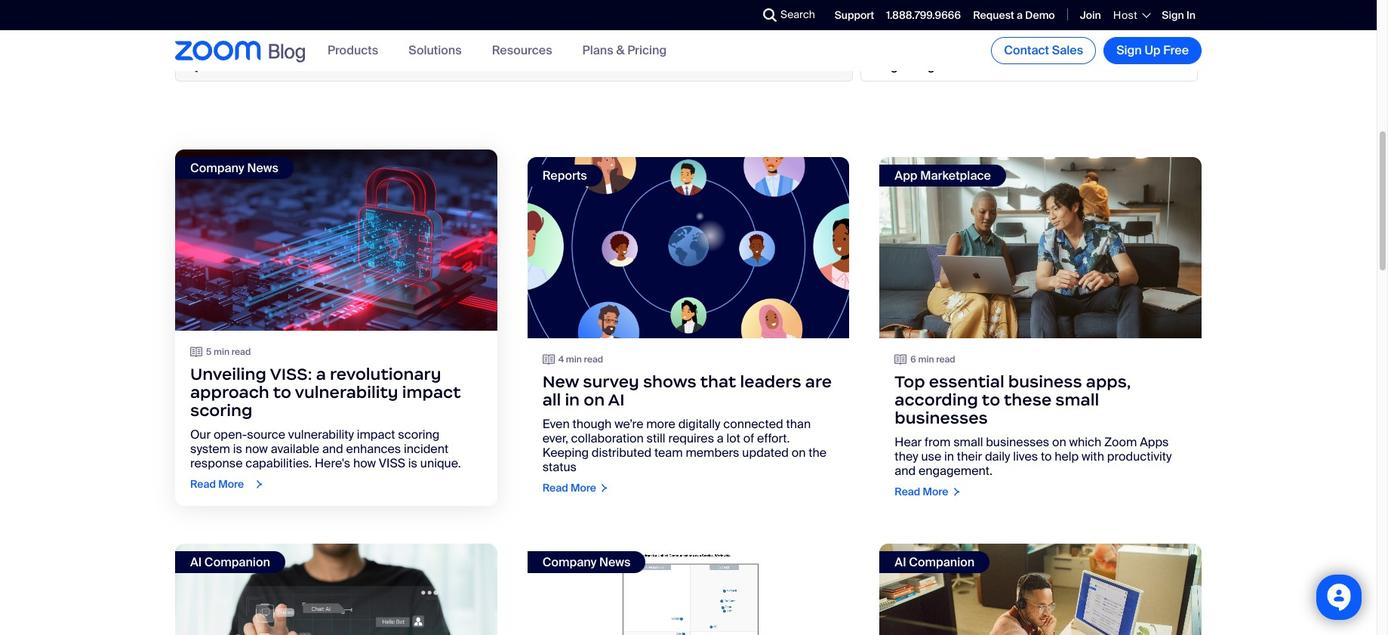 Task type: describe. For each thing, give the bounding box(es) containing it.
plans & pricing
[[583, 43, 667, 58]]

the
[[809, 445, 827, 461]]

ai companion for beyond the buzzword: contact center ai in action – simple, effective, and transformative image
[[190, 554, 270, 570]]

beyond the buzzword: contact center ai in action – simple, effective, and transformative image
[[175, 544, 497, 635]]

company for unveiling viss: a revolutionary approach to vulnerability impact scoring image
[[190, 160, 245, 176]]

up
[[1145, 42, 1161, 58]]

1 horizontal spatial is
[[408, 455, 418, 471]]

demo
[[1026, 8, 1055, 22]]

1 vertical spatial businesses
[[986, 434, 1050, 450]]

system
[[190, 441, 230, 457]]

more for businesses
[[923, 485, 949, 498]]

5
[[206, 346, 212, 358]]

their
[[957, 449, 983, 464]]

products button
[[328, 43, 378, 58]]

enhances
[[346, 441, 401, 457]]

how
[[353, 455, 376, 471]]

in inside top essential business apps, according to these small businesses hear from small businesses on which zoom apps they use in their daily lives to help with productivity and engagement. read more
[[945, 449, 955, 464]]

1 vertical spatial search
[[205, 57, 246, 73]]

0 vertical spatial businesses
[[895, 408, 988, 428]]

host button
[[1114, 8, 1150, 22]]

ai for beyond the buzzword: contact center ai in action – simple, effective, and transformative image
[[190, 554, 202, 570]]

distributed
[[592, 445, 652, 461]]

join link
[[1080, 8, 1102, 22]]

min for new
[[566, 353, 582, 365]]

company news for for fourth time, zoom is a 2023 gartner® magic quadrant™ for ucaas, worldwide leader image
[[543, 554, 631, 570]]

zoom
[[1105, 434, 1138, 450]]

contact
[[1005, 42, 1050, 58]]

marketplace
[[921, 168, 991, 184]]

plans & pricing link
[[583, 43, 667, 58]]

sign for sign in
[[1162, 8, 1185, 22]]

new
[[543, 372, 579, 392]]

available
[[271, 441, 320, 457]]

4 min read
[[559, 353, 603, 365]]

min for unveiling
[[214, 346, 230, 358]]

connected
[[724, 416, 784, 432]]

which
[[1070, 434, 1102, 450]]

incident
[[404, 441, 449, 457]]

effort.
[[757, 430, 790, 446]]

company news for unveiling viss: a revolutionary approach to vulnerability impact scoring image
[[190, 160, 279, 176]]

our
[[190, 427, 211, 443]]

1 horizontal spatial small
[[1056, 390, 1100, 410]]

productivity
[[1108, 449, 1172, 464]]

2 horizontal spatial to
[[1041, 449, 1052, 464]]

approach
[[190, 382, 269, 403]]

lot
[[727, 430, 741, 446]]

0 horizontal spatial scoring
[[190, 400, 253, 421]]

team
[[655, 445, 683, 461]]

companion for "beyond the licensing fee: the total cost of bringing an ai-powered collaboration platform to employees" image
[[909, 554, 975, 570]]

even
[[543, 416, 570, 432]]

with
[[1082, 449, 1105, 464]]

1 vertical spatial scoring
[[398, 427, 440, 443]]

request a demo
[[974, 8, 1055, 22]]

a inside unveiling viss: a revolutionary approach to vulnerability impact scoring our open-source vulnerability impact scoring system is now available and enhances incident response capabilities. here's how viss is unique. read more
[[316, 364, 326, 384]]

source
[[247, 427, 286, 443]]

according
[[895, 390, 979, 410]]

0 vertical spatial impact
[[402, 382, 461, 403]]

sales
[[1052, 42, 1084, 58]]

0 horizontal spatial is
[[233, 441, 242, 457]]

support link
[[835, 8, 875, 22]]

logo blog.svg image
[[269, 40, 305, 64]]

lives
[[1014, 449, 1039, 464]]

apps
[[1140, 434, 1169, 450]]

top essential business apps, according to these small businesses hear from small businesses on which zoom apps they use in their daily lives to help with productivity and engagement. read more
[[895, 372, 1172, 498]]

app
[[895, 168, 918, 184]]

now
[[245, 441, 268, 457]]

top essential business apps, according to these small businesses image
[[880, 157, 1202, 338]]

solutions button
[[409, 43, 462, 58]]

reports
[[543, 168, 587, 184]]

that
[[701, 372, 737, 392]]

1 horizontal spatial on
[[792, 445, 806, 461]]

search image
[[764, 8, 777, 22]]

0 vertical spatial a
[[1017, 8, 1023, 22]]

companion for beyond the buzzword: contact center ai in action – simple, effective, and transformative image
[[205, 554, 270, 570]]

6
[[911, 353, 917, 365]]

a inside new survey shows that leaders are all in on ai even though we're more digitally connected than ever, collaboration still requires a lot of effort. keeping distributed team members updated on the status read more
[[717, 430, 724, 446]]

1 vertical spatial vulnerability
[[288, 427, 354, 443]]

read for businesses
[[895, 485, 921, 498]]

resources button
[[492, 43, 553, 58]]

engagement.
[[919, 463, 993, 479]]

1 ai companion link from the left
[[175, 544, 497, 635]]

keeping
[[543, 445, 589, 461]]

use
[[922, 449, 942, 464]]

updated
[[743, 445, 789, 461]]

more
[[647, 416, 676, 432]]

sign for sign up free
[[1117, 42, 1142, 58]]

contact sales
[[1005, 42, 1084, 58]]

0 vertical spatial vulnerability
[[295, 382, 398, 403]]

support
[[835, 8, 875, 22]]

response
[[190, 455, 243, 471]]

request a demo link
[[974, 8, 1055, 22]]

capabilities.
[[246, 455, 312, 471]]

requires
[[669, 430, 714, 446]]

read inside new survey shows that leaders are all in on ai even though we're more digitally connected than ever, collaboration still requires a lot of effort. keeping distributed team members updated on the status read more
[[543, 481, 568, 495]]

company for for fourth time, zoom is a 2023 gartner® magic quadrant™ for ucaas, worldwide leader image
[[543, 554, 597, 570]]

contact sales link
[[992, 37, 1097, 64]]

leaders
[[741, 372, 802, 392]]

news for for fourth time, zoom is a 2023 gartner® magic quadrant™ for ucaas, worldwide leader image
[[600, 554, 631, 570]]

members
[[686, 445, 740, 461]]

than
[[787, 416, 811, 432]]

on inside top essential business apps, according to these small businesses hear from small businesses on which zoom apps they use in their daily lives to help with productivity and engagement. read more
[[1053, 434, 1067, 450]]

5 min read
[[206, 346, 251, 358]]



Task type: locate. For each thing, give the bounding box(es) containing it.
sign up free
[[1117, 42, 1189, 58]]

read inside unveiling viss: a revolutionary approach to vulnerability impact scoring our open-source vulnerability impact scoring system is now available and enhances incident response capabilities. here's how viss is unique. read more
[[190, 477, 216, 491]]

is right the viss
[[408, 455, 418, 471]]

sign in link
[[1162, 8, 1196, 22]]

all
[[543, 390, 561, 410]]

read down status
[[543, 481, 568, 495]]

0 vertical spatial sign
[[1162, 8, 1185, 22]]

more for scoring
[[218, 477, 244, 491]]

0 vertical spatial scoring
[[190, 400, 253, 421]]

1 vertical spatial a
[[316, 364, 326, 384]]

and inside unveiling viss: a revolutionary approach to vulnerability impact scoring our open-source vulnerability impact scoring system is now available and enhances incident response capabilities. here's how viss is unique. read more
[[322, 441, 343, 457]]

0 vertical spatial and
[[322, 441, 343, 457]]

help
[[1055, 449, 1079, 464]]

a left lot
[[717, 430, 724, 446]]

1 horizontal spatial ai companion
[[895, 554, 975, 570]]

shows
[[643, 372, 697, 392]]

0 horizontal spatial on
[[584, 390, 605, 410]]

0 horizontal spatial to
[[273, 382, 291, 403]]

a right "viss:" in the bottom left of the page
[[316, 364, 326, 384]]

small right from
[[954, 434, 984, 450]]

1 vertical spatial sign
[[1117, 42, 1142, 58]]

search
[[781, 8, 815, 21], [205, 57, 246, 73]]

1 horizontal spatial company news
[[543, 554, 631, 570]]

1 horizontal spatial a
[[717, 430, 724, 446]]

join
[[1080, 8, 1102, 22]]

sign left in
[[1162, 8, 1185, 22]]

are
[[806, 372, 832, 392]]

impact
[[402, 382, 461, 403], [357, 427, 395, 443]]

ai for "beyond the licensing fee: the total cost of bringing an ai-powered collaboration platform to employees" image
[[895, 554, 907, 570]]

to for essential
[[982, 390, 1001, 410]]

in right use
[[945, 449, 955, 464]]

unique.
[[420, 455, 461, 471]]

1 horizontal spatial scoring
[[398, 427, 440, 443]]

2 horizontal spatial min
[[919, 353, 935, 365]]

and inside top essential business apps, according to these small businesses hear from small businesses on which zoom apps they use in their daily lives to help with productivity and engagement. read more
[[895, 463, 916, 479]]

small up "which" on the right
[[1056, 390, 1100, 410]]

1.888.799.9666
[[887, 8, 961, 22]]

viss
[[379, 455, 406, 471]]

unveiling viss: a revolutionary approach to vulnerability impact scoring our open-source vulnerability impact scoring system is now available and enhances incident response capabilities. here's how viss is unique. read more
[[190, 364, 461, 491]]

1 horizontal spatial read
[[543, 481, 568, 495]]

sign in
[[1162, 8, 1196, 22]]

0 horizontal spatial search
[[205, 57, 246, 73]]

0 horizontal spatial sign
[[1117, 42, 1142, 58]]

scoring up open- on the left bottom of the page
[[190, 400, 253, 421]]

1 horizontal spatial in
[[945, 449, 955, 464]]

still
[[647, 430, 666, 446]]

more down response
[[218, 477, 244, 491]]

1 vertical spatial impact
[[357, 427, 395, 443]]

on left "which" on the right
[[1053, 434, 1067, 450]]

1 horizontal spatial company
[[543, 554, 597, 570]]

1 horizontal spatial and
[[895, 463, 916, 479]]

0 horizontal spatial read
[[232, 346, 251, 358]]

min right 4
[[566, 353, 582, 365]]

a left "demo"
[[1017, 8, 1023, 22]]

free
[[1164, 42, 1189, 58]]

read for scoring
[[190, 477, 216, 491]]

and down hear
[[895, 463, 916, 479]]

1 horizontal spatial impact
[[402, 382, 461, 403]]

to left 'these'
[[982, 390, 1001, 410]]

to up source
[[273, 382, 291, 403]]

0 vertical spatial company news
[[190, 160, 279, 176]]

to inside unveiling viss: a revolutionary approach to vulnerability impact scoring our open-source vulnerability impact scoring system is now available and enhances incident response capabilities. here's how viss is unique. read more
[[273, 382, 291, 403]]

and
[[322, 441, 343, 457], [895, 463, 916, 479]]

0 horizontal spatial and
[[322, 441, 343, 457]]

1 vertical spatial small
[[954, 434, 984, 450]]

2 ai companion link from the left
[[880, 544, 1202, 635]]

ai companion link
[[175, 544, 497, 635], [880, 544, 1202, 635]]

unveiling viss: a revolutionary approach to vulnerability impact scoring image
[[175, 150, 497, 331]]

search image
[[764, 8, 777, 22]]

1 vertical spatial news
[[600, 554, 631, 570]]

ai inside new survey shows that leaders are all in on ai even though we're more digitally connected than ever, collaboration still requires a lot of effort. keeping distributed team members updated on the status read more
[[608, 390, 625, 410]]

0 horizontal spatial impact
[[357, 427, 395, 443]]

products
[[328, 43, 378, 58]]

of
[[744, 430, 755, 446]]

a
[[1017, 8, 1023, 22], [316, 364, 326, 384], [717, 430, 724, 446]]

status
[[543, 459, 577, 475]]

beyond the licensing fee: the total cost of bringing an ai-powered collaboration platform to employees image
[[880, 544, 1202, 635]]

0 horizontal spatial min
[[214, 346, 230, 358]]

in right all on the left
[[565, 390, 580, 410]]

2 horizontal spatial a
[[1017, 8, 1023, 22]]

1 horizontal spatial ai companion link
[[880, 544, 1202, 635]]

0 horizontal spatial ai
[[190, 554, 202, 570]]

6 min read
[[911, 353, 956, 365]]

1 horizontal spatial ai
[[608, 390, 625, 410]]

read down response
[[190, 477, 216, 491]]

read for essential
[[937, 353, 956, 365]]

news inside 'link'
[[600, 554, 631, 570]]

read for survey
[[584, 353, 603, 365]]

plans
[[583, 43, 614, 58]]

read up survey
[[584, 353, 603, 365]]

essential
[[929, 372, 1005, 392]]

more down status
[[571, 481, 597, 495]]

new survey shows that leaders are all in on ai image
[[528, 157, 850, 338]]

revolutionary
[[330, 364, 441, 384]]

though
[[573, 416, 612, 432]]

2 horizontal spatial ai
[[895, 554, 907, 570]]

1 vertical spatial and
[[895, 463, 916, 479]]

businesses up from
[[895, 408, 988, 428]]

2 horizontal spatial more
[[923, 485, 949, 498]]

company news
[[190, 160, 279, 176], [543, 554, 631, 570]]

1 companion from the left
[[205, 554, 270, 570]]

read down they
[[895, 485, 921, 498]]

0 vertical spatial search
[[781, 8, 815, 21]]

businesses down 'these'
[[986, 434, 1050, 450]]

None search field
[[708, 3, 767, 27]]

is
[[233, 441, 242, 457], [408, 455, 418, 471]]

more
[[218, 477, 244, 491], [571, 481, 597, 495], [923, 485, 949, 498]]

search right search icon
[[781, 8, 815, 21]]

read up "essential"
[[937, 353, 956, 365]]

1.888.799.9666 link
[[887, 8, 961, 22]]

unveiling
[[190, 364, 267, 384]]

0 horizontal spatial read
[[190, 477, 216, 491]]

Search text field
[[175, 48, 853, 82]]

search left logo blog.svg
[[205, 57, 246, 73]]

impact up "how"
[[357, 427, 395, 443]]

2 horizontal spatial on
[[1053, 434, 1067, 450]]

news for unveiling viss: a revolutionary approach to vulnerability impact scoring image
[[247, 160, 279, 176]]

company news inside 'link'
[[543, 554, 631, 570]]

on up though
[[584, 390, 605, 410]]

2 horizontal spatial read
[[895, 485, 921, 498]]

company news link
[[528, 544, 850, 635]]

host
[[1114, 8, 1138, 22]]

more inside top essential business apps, according to these small businesses hear from small businesses on which zoom apps they use in their daily lives to help with productivity and engagement. read more
[[923, 485, 949, 498]]

daily
[[985, 449, 1011, 464]]

2 vertical spatial a
[[717, 430, 724, 446]]

to left help
[[1041, 449, 1052, 464]]

min right 5
[[214, 346, 230, 358]]

0 vertical spatial news
[[247, 160, 279, 176]]

1 vertical spatial in
[[945, 449, 955, 464]]

they
[[895, 449, 919, 464]]

here's
[[315, 455, 350, 471]]

&
[[617, 43, 625, 58]]

viss:
[[270, 364, 312, 384]]

0 vertical spatial company
[[190, 160, 245, 176]]

1 horizontal spatial news
[[600, 554, 631, 570]]

new survey shows that leaders are all in on ai even though we're more digitally connected than ever, collaboration still requires a lot of effort. keeping distributed team members updated on the status read more
[[543, 372, 832, 495]]

read up unveiling
[[232, 346, 251, 358]]

1 horizontal spatial min
[[566, 353, 582, 365]]

ai companion for "beyond the licensing fee: the total cost of bringing an ai-powered collaboration platform to employees" image
[[895, 554, 975, 570]]

ai companion
[[190, 554, 270, 570], [895, 554, 975, 570]]

we're
[[615, 416, 644, 432]]

more inside new survey shows that leaders are all in on ai even though we're more digitally connected than ever, collaboration still requires a lot of effort. keeping distributed team members updated on the status read more
[[571, 481, 597, 495]]

sign up free link
[[1104, 37, 1202, 64]]

0 vertical spatial small
[[1056, 390, 1100, 410]]

ever,
[[543, 430, 569, 446]]

read for viss:
[[232, 346, 251, 358]]

zoom logo image
[[175, 41, 261, 60]]

small
[[1056, 390, 1100, 410], [954, 434, 984, 450]]

sign left up
[[1117, 42, 1142, 58]]

survey
[[583, 372, 639, 392]]

0 horizontal spatial companion
[[205, 554, 270, 570]]

in
[[1187, 8, 1196, 22]]

1 vertical spatial company news
[[543, 554, 631, 570]]

1 horizontal spatial sign
[[1162, 8, 1185, 22]]

read
[[190, 477, 216, 491], [543, 481, 568, 495], [895, 485, 921, 498]]

company
[[190, 160, 245, 176], [543, 554, 597, 570]]

clear search image
[[833, 57, 850, 74]]

for fourth time, zoom is a 2023 gartner® magic quadrant™ for ucaas, worldwide leader image
[[528, 544, 850, 635]]

pricing
[[628, 43, 667, 58]]

0 horizontal spatial company
[[190, 160, 245, 176]]

more down engagement.
[[923, 485, 949, 498]]

1 horizontal spatial companion
[[909, 554, 975, 570]]

scoring
[[190, 400, 253, 421], [398, 427, 440, 443]]

0 horizontal spatial more
[[218, 477, 244, 491]]

in inside new survey shows that leaders are all in on ai even though we're more digitally connected than ever, collaboration still requires a lot of effort. keeping distributed team members updated on the status read more
[[565, 390, 580, 410]]

sign
[[1162, 8, 1185, 22], [1117, 42, 1142, 58]]

0 horizontal spatial ai companion link
[[175, 544, 497, 635]]

0 horizontal spatial in
[[565, 390, 580, 410]]

on left the the
[[792, 445, 806, 461]]

2 companion from the left
[[909, 554, 975, 570]]

min for top
[[919, 353, 935, 365]]

business
[[1009, 372, 1083, 392]]

1 horizontal spatial search
[[781, 8, 815, 21]]

from
[[925, 434, 951, 450]]

1 horizontal spatial read
[[584, 353, 603, 365]]

0 horizontal spatial a
[[316, 364, 326, 384]]

1 horizontal spatial to
[[982, 390, 1001, 410]]

these
[[1004, 390, 1052, 410]]

1 horizontal spatial more
[[571, 481, 597, 495]]

to for viss:
[[273, 382, 291, 403]]

0 horizontal spatial news
[[247, 160, 279, 176]]

1 ai companion from the left
[[190, 554, 270, 570]]

company inside 'link'
[[543, 554, 597, 570]]

read
[[232, 346, 251, 358], [584, 353, 603, 365], [937, 353, 956, 365]]

2 ai companion from the left
[[895, 554, 975, 570]]

and left "how"
[[322, 441, 343, 457]]

0 vertical spatial in
[[565, 390, 580, 410]]

hear
[[895, 434, 922, 450]]

is left now
[[233, 441, 242, 457]]

top
[[895, 372, 926, 392]]

impact up the incident
[[402, 382, 461, 403]]

0 horizontal spatial ai companion
[[190, 554, 270, 570]]

request
[[974, 8, 1015, 22]]

1 vertical spatial company
[[543, 554, 597, 570]]

businesses
[[895, 408, 988, 428], [986, 434, 1050, 450]]

apps,
[[1087, 372, 1131, 392]]

read inside top essential business apps, according to these small businesses hear from small businesses on which zoom apps they use in their daily lives to help with productivity and engagement. read more
[[895, 485, 921, 498]]

companion
[[205, 554, 270, 570], [909, 554, 975, 570]]

2 horizontal spatial read
[[937, 353, 956, 365]]

solutions
[[409, 43, 462, 58]]

0 horizontal spatial company news
[[190, 160, 279, 176]]

collaboration
[[571, 430, 644, 446]]

more inside unveiling viss: a revolutionary approach to vulnerability impact scoring our open-source vulnerability impact scoring system is now available and enhances incident response capabilities. here's how viss is unique. read more
[[218, 477, 244, 491]]

scoring up unique.
[[398, 427, 440, 443]]

0 horizontal spatial small
[[954, 434, 984, 450]]

vulnerability up enhances
[[295, 382, 398, 403]]

digitally
[[679, 416, 721, 432]]

vulnerability up here's
[[288, 427, 354, 443]]

min right 6
[[919, 353, 935, 365]]



Task type: vqa. For each thing, say whether or not it's contained in the screenshot.


